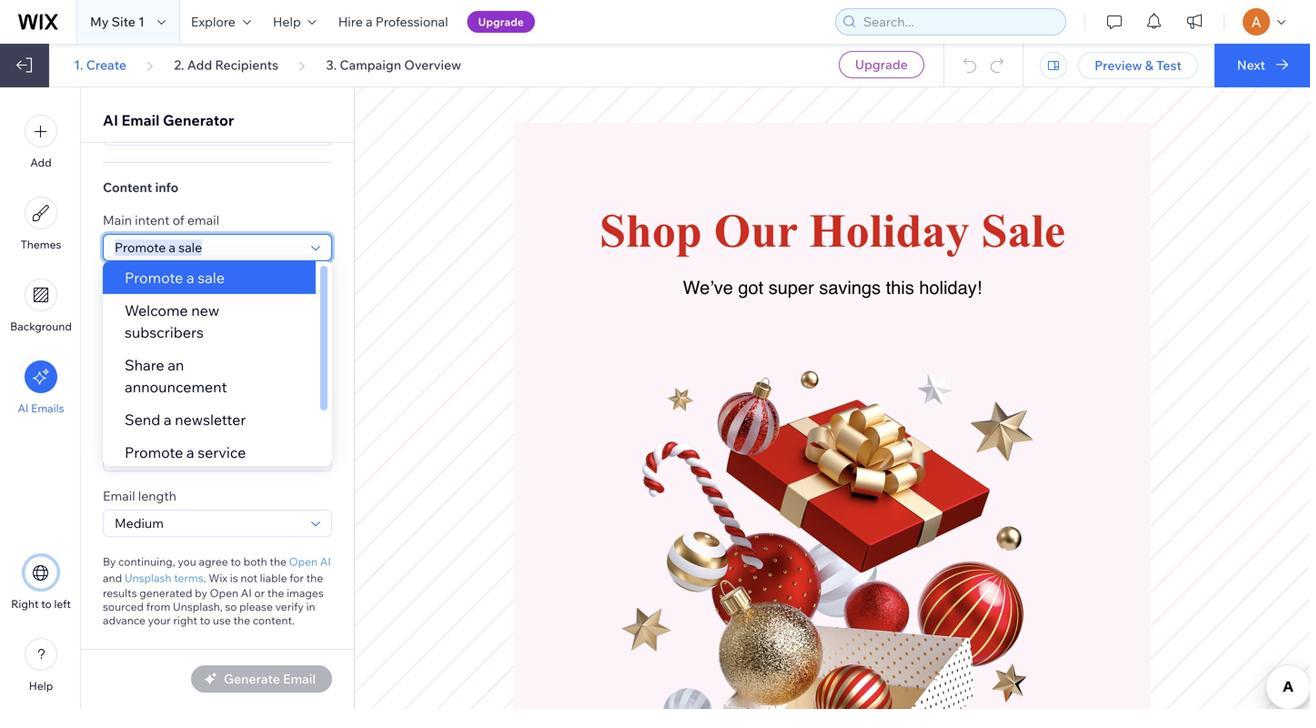 Task type: locate. For each thing, give the bounding box(es) containing it.
1 vertical spatial help button
[[25, 638, 57, 693]]

is
[[230, 571, 238, 585]]

of
[[173, 212, 185, 228], [135, 422, 147, 438]]

promote for promote a service
[[125, 443, 183, 461]]

this
[[886, 277, 915, 298]]

1 vertical spatial promote
[[125, 443, 183, 461]]

0 horizontal spatial of
[[135, 422, 147, 438]]

hire a professional link
[[327, 0, 459, 44]]

of right intent at the top of the page
[[173, 212, 185, 228]]

upgrade
[[478, 15, 524, 29], [855, 56, 908, 72]]

holiday!
[[920, 277, 982, 298]]

1. create link
[[74, 57, 127, 73]]

1 horizontal spatial help
[[273, 14, 301, 30]]

our
[[714, 204, 798, 257]]

site
[[112, 14, 136, 30]]

promote inside option
[[125, 269, 183, 287]]

to inside . wix is not liable for the results generated by open ai or the images sourced from unsplash, so please verify in advance your right to use the content.
[[200, 614, 210, 627]]

help down right to left
[[29, 679, 53, 693]]

1 horizontal spatial open
[[289, 555, 318, 568]]

upgrade down search... field
[[855, 56, 908, 72]]

upgrade button right professional
[[467, 11, 535, 33]]

results
[[103, 586, 137, 600]]

add inside the 2. add recipients link
[[187, 57, 212, 73]]

e.g., Clothing store field
[[109, 119, 326, 145]]

the up 'liable' at the bottom
[[270, 555, 287, 568]]

an
[[168, 356, 184, 374]]

email right intent at the top of the page
[[187, 212, 219, 228]]

please
[[240, 600, 273, 614]]

2 vertical spatial to
[[200, 614, 210, 627]]

0 vertical spatial upgrade
[[478, 15, 524, 29]]

to up is at the bottom of the page
[[231, 555, 241, 568]]

upgrade right professional
[[478, 15, 524, 29]]

a right hire
[[366, 14, 373, 30]]

1 horizontal spatial upgrade
[[855, 56, 908, 72]]

0 vertical spatial to
[[231, 555, 241, 568]]

1 vertical spatial email
[[103, 488, 135, 504]]

1.
[[74, 57, 83, 73]]

1 vertical spatial to
[[41, 597, 52, 611]]

list box
[[103, 261, 332, 469]]

professional
[[376, 14, 448, 30]]

we've
[[683, 277, 734, 298]]

in
[[306, 600, 316, 614]]

0 vertical spatial add
[[187, 57, 212, 73]]

1 horizontal spatial to
[[200, 614, 210, 627]]

to inside button
[[41, 597, 52, 611]]

the inside by continuing, you agree to both the open ai and unsplash terms
[[270, 555, 287, 568]]

email inside the "describe your email campaign *"
[[188, 278, 220, 294]]

by
[[103, 555, 116, 568]]

the
[[270, 555, 287, 568], [306, 571, 323, 585], [267, 586, 284, 600], [233, 614, 250, 627]]

upgrade button down search... field
[[839, 51, 925, 78]]

tone
[[103, 422, 132, 438]]

content info
[[103, 179, 179, 195]]

email left generator
[[122, 111, 160, 129]]

send a newsletter
[[125, 411, 246, 429]]

my
[[90, 14, 109, 30]]

0 vertical spatial upgrade button
[[467, 11, 535, 33]]

unsplash,
[[173, 600, 223, 614]]

emails
[[31, 401, 64, 415]]

0 vertical spatial your
[[159, 278, 185, 294]]

open up the for
[[289, 555, 318, 568]]

add up themes button
[[30, 156, 52, 169]]

right
[[173, 614, 198, 627]]

0 horizontal spatial to
[[41, 597, 52, 611]]

background
[[10, 319, 72, 333]]

2 horizontal spatial to
[[231, 555, 241, 568]]

a left 'service'
[[187, 443, 194, 461]]

a inside option
[[187, 269, 194, 287]]

2 promote from the top
[[125, 443, 183, 461]]

email left length
[[103, 488, 135, 504]]

0 vertical spatial help
[[273, 14, 301, 30]]

1. create
[[74, 57, 127, 73]]

a for sale
[[187, 269, 194, 287]]

to left the left
[[41, 597, 52, 611]]

the down 'liable' at the bottom
[[267, 586, 284, 600]]

1 vertical spatial add
[[30, 156, 52, 169]]

content.
[[253, 614, 295, 627]]

ai left "emails"
[[18, 401, 29, 415]]

.
[[204, 571, 206, 585]]

terms
[[174, 571, 204, 585]]

1 vertical spatial upgrade button
[[839, 51, 925, 78]]

0 vertical spatial open
[[289, 555, 318, 568]]

a right send
[[164, 411, 172, 429]]

and
[[103, 571, 122, 585]]

help button
[[262, 0, 327, 44], [25, 638, 57, 693]]

email
[[187, 212, 219, 228], [188, 278, 220, 294]]

not
[[241, 571, 258, 585]]

1 vertical spatial your
[[148, 614, 171, 627]]

promote up welcome
[[125, 269, 183, 287]]

email up the new
[[188, 278, 220, 294]]

your up welcome
[[159, 278, 185, 294]]

your left right
[[148, 614, 171, 627]]

so
[[225, 600, 237, 614]]

ai emails
[[18, 401, 64, 415]]

ai left the or
[[241, 586, 252, 600]]

0 vertical spatial help button
[[262, 0, 327, 44]]

a for professional
[[366, 14, 373, 30]]

describe your email campaign *
[[103, 274, 294, 295]]

promote a sale
[[125, 269, 225, 287]]

help button left hire
[[262, 0, 327, 44]]

of right tone
[[135, 422, 147, 438]]

None field
[[109, 235, 306, 260], [109, 445, 306, 471], [109, 511, 306, 536], [109, 235, 306, 260], [109, 445, 306, 471], [109, 511, 306, 536]]

voice
[[150, 422, 181, 438]]

to left use
[[200, 614, 210, 627]]

0 vertical spatial promote
[[125, 269, 183, 287]]

main intent of email
[[103, 212, 219, 228]]

0 horizontal spatial open
[[210, 586, 239, 600]]

help up recipients
[[273, 14, 301, 30]]

from
[[146, 600, 171, 614]]

add
[[187, 57, 212, 73], [30, 156, 52, 169]]

help
[[273, 14, 301, 30], [29, 679, 53, 693]]

a left sale
[[187, 269, 194, 287]]

1 vertical spatial email
[[188, 278, 220, 294]]

ai up the images
[[320, 555, 331, 568]]

wix
[[209, 571, 228, 585]]

1 vertical spatial help
[[29, 679, 53, 693]]

1 horizontal spatial add
[[187, 57, 212, 73]]

preview & test button
[[1079, 52, 1199, 79]]

ai
[[103, 111, 118, 129], [18, 401, 29, 415], [320, 555, 331, 568], [241, 586, 252, 600]]

a for newsletter
[[164, 411, 172, 429]]

savings
[[820, 277, 881, 298]]

new
[[191, 301, 220, 319]]

campaign
[[223, 278, 282, 294]]

verify
[[275, 600, 304, 614]]

0 vertical spatial of
[[173, 212, 185, 228]]

0 horizontal spatial add
[[30, 156, 52, 169]]

to inside by continuing, you agree to both the open ai and unsplash terms
[[231, 555, 241, 568]]

hire
[[338, 14, 363, 30]]

1 promote from the top
[[125, 269, 183, 287]]

help button down right to left
[[25, 638, 57, 693]]

promote down voice
[[125, 443, 183, 461]]

0 horizontal spatial upgrade button
[[467, 11, 535, 33]]

the down 'open ai' link
[[306, 571, 323, 585]]

1 vertical spatial open
[[210, 586, 239, 600]]

open down the "wix"
[[210, 586, 239, 600]]

0 horizontal spatial help
[[29, 679, 53, 693]]

ai emails button
[[18, 360, 64, 415]]

Describe your email campaign text field
[[104, 300, 331, 405]]

add right 2. on the left top of page
[[187, 57, 212, 73]]



Task type: vqa. For each thing, say whether or not it's contained in the screenshot.
LEARN
no



Task type: describe. For each thing, give the bounding box(es) containing it.
explore
[[191, 14, 236, 30]]

for
[[290, 571, 304, 585]]

newsletter
[[175, 411, 246, 429]]

ai email generator
[[103, 111, 234, 129]]

themes
[[21, 238, 61, 251]]

campaign
[[340, 57, 401, 73]]

liable
[[260, 571, 287, 585]]

right
[[11, 597, 39, 611]]

we've got super savings this holiday!
[[683, 277, 982, 298]]

generated
[[139, 586, 192, 600]]

*
[[287, 274, 294, 295]]

2.
[[174, 57, 184, 73]]

announcement
[[125, 378, 227, 396]]

you
[[178, 555, 196, 568]]

2. add recipients
[[174, 57, 279, 73]]

or
[[254, 586, 265, 600]]

your inside the "describe your email campaign *"
[[159, 278, 185, 294]]

open inside . wix is not liable for the results generated by open ai or the images sourced from unsplash, so please verify in advance your right to use the content.
[[210, 586, 239, 600]]

welcome
[[125, 301, 188, 319]]

agree
[[199, 555, 228, 568]]

700
[[309, 278, 332, 294]]

sale
[[982, 204, 1066, 257]]

right to left
[[11, 597, 71, 611]]

3.
[[326, 57, 337, 73]]

overview
[[404, 57, 462, 73]]

unsplash
[[125, 571, 172, 585]]

background button
[[10, 279, 72, 333]]

left
[[54, 597, 71, 611]]

generator
[[163, 111, 234, 129]]

the right use
[[233, 614, 250, 627]]

shop
[[600, 204, 702, 257]]

3. campaign overview
[[326, 57, 462, 73]]

0 horizontal spatial upgrade
[[478, 15, 524, 29]]

main
[[103, 212, 132, 228]]

add button
[[25, 115, 57, 169]]

service
[[198, 443, 246, 461]]

subscribers
[[125, 323, 204, 341]]

add inside add button
[[30, 156, 52, 169]]

create
[[86, 57, 127, 73]]

2. add recipients link
[[174, 57, 279, 73]]

0 horizontal spatial help button
[[25, 638, 57, 693]]

by
[[195, 586, 207, 600]]

preview & test
[[1095, 57, 1182, 73]]

email length
[[103, 488, 176, 504]]

promote a sale option
[[103, 261, 316, 294]]

continuing,
[[118, 555, 175, 568]]

themes button
[[21, 197, 61, 251]]

info
[[155, 179, 179, 195]]

1 horizontal spatial help button
[[262, 0, 327, 44]]

list box containing promote a sale
[[103, 261, 332, 469]]

holiday
[[809, 204, 970, 257]]

hire a professional
[[338, 14, 448, 30]]

share
[[125, 356, 164, 374]]

describe
[[103, 278, 156, 294]]

open inside by continuing, you agree to both the open ai and unsplash terms
[[289, 555, 318, 568]]

ai inside by continuing, you agree to both the open ai and unsplash terms
[[320, 555, 331, 568]]

ai inside button
[[18, 401, 29, 415]]

promote for promote a sale
[[125, 269, 183, 287]]

1 horizontal spatial upgrade button
[[839, 51, 925, 78]]

super
[[769, 277, 814, 298]]

0 vertical spatial email
[[122, 111, 160, 129]]

next button
[[1215, 44, 1311, 87]]

3. campaign overview link
[[326, 57, 462, 73]]

right to left button
[[11, 556, 71, 611]]

1 vertical spatial of
[[135, 422, 147, 438]]

sale
[[198, 269, 225, 287]]

recipients
[[215, 57, 279, 73]]

your inside . wix is not liable for the results generated by open ai or the images sourced from unsplash, so please verify in advance your right to use the content.
[[148, 614, 171, 627]]

images
[[287, 586, 324, 600]]

intent
[[135, 212, 170, 228]]

0 vertical spatial email
[[187, 212, 219, 228]]

ai inside . wix is not liable for the results generated by open ai or the images sourced from unsplash, so please verify in advance your right to use the content.
[[241, 586, 252, 600]]

a for service
[[187, 443, 194, 461]]

got
[[739, 277, 764, 298]]

tone of voice
[[103, 422, 181, 438]]

test
[[1157, 57, 1182, 73]]

both
[[244, 555, 267, 568]]

unsplash terms link
[[125, 570, 204, 586]]

&
[[1146, 57, 1154, 73]]

by continuing, you agree to both the open ai and unsplash terms
[[103, 555, 331, 585]]

open ai link
[[289, 553, 331, 570]]

1 horizontal spatial of
[[173, 212, 185, 228]]

length
[[138, 488, 176, 504]]

send
[[125, 411, 160, 429]]

. wix is not liable for the results generated by open ai or the images sourced from unsplash, so please verify in advance your right to use the content.
[[103, 571, 324, 627]]

advance
[[103, 614, 146, 627]]

1 vertical spatial upgrade
[[855, 56, 908, 72]]

next
[[1238, 57, 1266, 73]]

1
[[138, 14, 145, 30]]

welcome new subscribers
[[125, 301, 220, 341]]

Search... field
[[858, 9, 1060, 35]]

ai down create at the left top of page
[[103, 111, 118, 129]]



